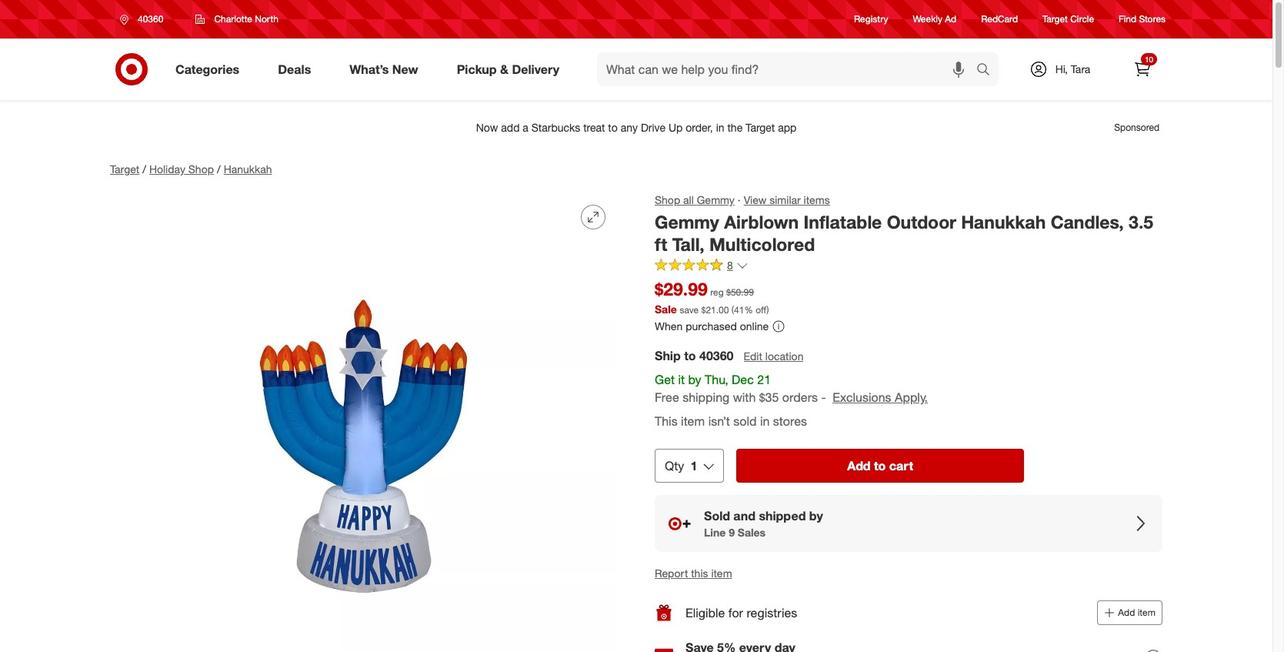 Task type: describe. For each thing, give the bounding box(es) containing it.
add for add to cart
[[848, 458, 871, 473]]

off
[[756, 304, 767, 316]]

gemmy airblown inflatable outdoor hanukkah candles, 3.5 ft tall, multicolored, 1 of 7 image
[[110, 192, 618, 652]]

reg
[[711, 287, 724, 298]]

this
[[692, 567, 709, 580]]

online
[[740, 320, 769, 333]]

report this item
[[655, 567, 733, 580]]

exclusions apply. link
[[833, 390, 928, 405]]

ship
[[655, 348, 681, 364]]

apply.
[[895, 390, 928, 405]]

sold
[[704, 508, 731, 523]]

this item isn't sold in stores
[[655, 413, 808, 429]]

it
[[679, 372, 685, 387]]

hanukkah inside gemmy airblown inflatable outdoor hanukkah candles, 3.5 ft tall, multicolored
[[962, 211, 1047, 232]]

hanukkah link
[[224, 162, 272, 176]]

holiday
[[149, 162, 185, 176]]

inflatable
[[804, 211, 883, 232]]

add for add item
[[1119, 607, 1136, 618]]

isn't
[[709, 413, 731, 429]]

line
[[704, 525, 726, 539]]

tall,
[[673, 233, 705, 255]]

orders
[[783, 390, 818, 405]]

charlotte north button
[[186, 5, 289, 33]]

%
[[745, 304, 754, 316]]

shipping
[[683, 390, 730, 405]]

find
[[1120, 13, 1137, 25]]

edit
[[744, 350, 763, 363]]

pickup & delivery
[[457, 61, 560, 77]]

target / holiday shop / hanukkah
[[110, 162, 272, 176]]

registry
[[855, 13, 889, 25]]

sales
[[738, 525, 766, 539]]

ad
[[946, 13, 957, 25]]

-
[[822, 390, 827, 405]]

candles,
[[1051, 211, 1125, 232]]

What can we help you find? suggestions appear below search field
[[597, 52, 981, 86]]

dec
[[732, 372, 754, 387]]

8 link
[[655, 258, 749, 276]]

9
[[729, 525, 735, 539]]

delivery
[[512, 61, 560, 77]]

3.5
[[1130, 211, 1154, 232]]

view
[[744, 193, 767, 206]]

deals link
[[265, 52, 330, 86]]

categories link
[[162, 52, 259, 86]]

view similar items
[[744, 193, 831, 206]]

to for cart
[[875, 458, 886, 473]]

what's new
[[350, 61, 419, 77]]

tara
[[1072, 62, 1091, 75]]

0 vertical spatial hanukkah
[[224, 162, 272, 176]]

charlotte north
[[214, 13, 279, 25]]

41
[[735, 304, 745, 316]]

$29.99 reg $50.99 sale save $ 21.00 ( 41 % off )
[[655, 278, 770, 316]]

when purchased online
[[655, 320, 769, 333]]

report this item button
[[655, 566, 733, 582]]

what's new link
[[337, 52, 438, 86]]

find stores
[[1120, 13, 1166, 25]]

when
[[655, 320, 683, 333]]

airblown
[[725, 211, 799, 232]]

search button
[[970, 52, 1007, 89]]

)
[[767, 304, 770, 316]]

edit location
[[744, 350, 804, 363]]

$50.99
[[727, 287, 754, 298]]

(
[[732, 304, 735, 316]]

weekly
[[913, 13, 943, 25]]

add item button
[[1098, 601, 1163, 625]]

qty 1
[[665, 458, 698, 473]]

1
[[691, 458, 698, 473]]

qty
[[665, 458, 685, 473]]

north
[[255, 13, 279, 25]]

exclusions
[[833, 390, 892, 405]]

gemmy inside gemmy airblown inflatable outdoor hanukkah candles, 3.5 ft tall, multicolored
[[655, 211, 720, 232]]

by inside 'get it by thu, dec 21 free shipping with $35 orders - exclusions apply.'
[[689, 372, 702, 387]]

free
[[655, 390, 680, 405]]

stores
[[774, 413, 808, 429]]

get it by thu, dec 21 free shipping with $35 orders - exclusions apply.
[[655, 372, 928, 405]]

purchased
[[686, 320, 737, 333]]

all
[[684, 193, 694, 206]]

40360 button
[[110, 5, 180, 33]]

pickup & delivery link
[[444, 52, 579, 86]]

charlotte
[[214, 13, 253, 25]]

what's
[[350, 61, 389, 77]]

10
[[1146, 55, 1154, 64]]

deals
[[278, 61, 311, 77]]

40360 inside dropdown button
[[138, 13, 164, 25]]

view similar items button
[[744, 192, 831, 208]]

redcard
[[982, 13, 1019, 25]]

items
[[804, 193, 831, 206]]

40360 inside fulfillment region
[[700, 348, 734, 364]]

target link
[[110, 162, 140, 176]]

sold
[[734, 413, 757, 429]]



Task type: locate. For each thing, give the bounding box(es) containing it.
circle
[[1071, 13, 1095, 25]]

add
[[848, 458, 871, 473], [1119, 607, 1136, 618]]

new
[[393, 61, 419, 77]]

2 / from the left
[[217, 162, 221, 176]]

weekly ad
[[913, 13, 957, 25]]

location
[[766, 350, 804, 363]]

0 horizontal spatial item
[[681, 413, 705, 429]]

1 vertical spatial hanukkah
[[962, 211, 1047, 232]]

21
[[758, 372, 772, 387]]

hanukkah
[[224, 162, 272, 176], [962, 211, 1047, 232]]

0 horizontal spatial to
[[685, 348, 696, 364]]

add to cart
[[848, 458, 914, 473]]

21.00
[[706, 304, 729, 316]]

1 horizontal spatial hanukkah
[[962, 211, 1047, 232]]

item inside fulfillment region
[[681, 413, 705, 429]]

1 vertical spatial shop
[[655, 193, 681, 206]]

outdoor
[[887, 211, 957, 232]]

item inside report this item 'button'
[[712, 567, 733, 580]]

ft
[[655, 233, 668, 255]]

$29.99
[[655, 278, 708, 300]]

1 horizontal spatial shop
[[655, 193, 681, 206]]

1 horizontal spatial /
[[217, 162, 221, 176]]

1 vertical spatial item
[[712, 567, 733, 580]]

1 vertical spatial gemmy
[[655, 211, 720, 232]]

gemmy down "all"
[[655, 211, 720, 232]]

for
[[729, 605, 744, 620]]

by
[[689, 372, 702, 387], [810, 508, 824, 523]]

in
[[761, 413, 770, 429]]

1 vertical spatial target
[[110, 162, 140, 176]]

/ right target link at the top left
[[143, 162, 146, 176]]

1 / from the left
[[143, 162, 146, 176]]

eligible
[[686, 605, 726, 620]]

item for this
[[681, 413, 705, 429]]

item
[[681, 413, 705, 429], [712, 567, 733, 580], [1138, 607, 1156, 618]]

&
[[500, 61, 509, 77]]

fulfillment region
[[655, 347, 1163, 552]]

redcard link
[[982, 13, 1019, 26]]

item for add
[[1138, 607, 1156, 618]]

0 horizontal spatial by
[[689, 372, 702, 387]]

sold and shipped by line 9 sales
[[704, 508, 824, 539]]

edit location button
[[743, 348, 805, 365]]

0 vertical spatial 40360
[[138, 13, 164, 25]]

target left circle
[[1043, 13, 1069, 25]]

0 horizontal spatial shop
[[188, 162, 214, 176]]

registry link
[[855, 13, 889, 26]]

1 horizontal spatial to
[[875, 458, 886, 473]]

pickup
[[457, 61, 497, 77]]

hi,
[[1056, 62, 1069, 75]]

ship to 40360
[[655, 348, 734, 364]]

cart
[[890, 458, 914, 473]]

shop all gemmy
[[655, 193, 735, 206]]

1 vertical spatial 40360
[[700, 348, 734, 364]]

add item
[[1119, 607, 1156, 618]]

0 horizontal spatial /
[[143, 162, 146, 176]]

get
[[655, 372, 675, 387]]

0 vertical spatial to
[[685, 348, 696, 364]]

save
[[680, 304, 699, 316]]

/ left hanukkah link
[[217, 162, 221, 176]]

gemmy airblown inflatable outdoor hanukkah candles, 3.5 ft tall, multicolored
[[655, 211, 1154, 255]]

2 horizontal spatial item
[[1138, 607, 1156, 618]]

0 vertical spatial shop
[[188, 162, 214, 176]]

shipped
[[759, 508, 806, 523]]

0 horizontal spatial 40360
[[138, 13, 164, 25]]

hi, tara
[[1056, 62, 1091, 75]]

holiday shop link
[[149, 162, 214, 176]]

advertisement region
[[98, 109, 1176, 146]]

0 vertical spatial target
[[1043, 13, 1069, 25]]

0 vertical spatial item
[[681, 413, 705, 429]]

8
[[728, 259, 734, 272]]

2 vertical spatial item
[[1138, 607, 1156, 618]]

shop
[[188, 162, 214, 176], [655, 193, 681, 206]]

this
[[655, 413, 678, 429]]

item inside "add item" "button"
[[1138, 607, 1156, 618]]

multicolored
[[710, 233, 815, 255]]

1 vertical spatial add
[[1119, 607, 1136, 618]]

shop left "all"
[[655, 193, 681, 206]]

to inside button
[[875, 458, 886, 473]]

1 vertical spatial by
[[810, 508, 824, 523]]

target for target circle
[[1043, 13, 1069, 25]]

shop right the holiday at the top left of the page
[[188, 162, 214, 176]]

find stores link
[[1120, 13, 1166, 26]]

1 horizontal spatial by
[[810, 508, 824, 523]]

10 link
[[1126, 52, 1160, 86]]

0 vertical spatial add
[[848, 458, 871, 473]]

with
[[733, 390, 756, 405]]

add inside button
[[848, 458, 871, 473]]

$
[[702, 304, 706, 316]]

target left the holiday at the top left of the page
[[110, 162, 140, 176]]

0 horizontal spatial hanukkah
[[224, 162, 272, 176]]

add to cart button
[[737, 449, 1025, 482]]

target for target / holiday shop / hanukkah
[[110, 162, 140, 176]]

by inside sold and shipped by line 9 sales
[[810, 508, 824, 523]]

to right ship
[[685, 348, 696, 364]]

0 horizontal spatial add
[[848, 458, 871, 473]]

0 vertical spatial by
[[689, 372, 702, 387]]

to for 40360
[[685, 348, 696, 364]]

1 horizontal spatial item
[[712, 567, 733, 580]]

search
[[970, 63, 1007, 78]]

40360
[[138, 13, 164, 25], [700, 348, 734, 364]]

eligible for registries
[[686, 605, 798, 620]]

1 horizontal spatial add
[[1119, 607, 1136, 618]]

categories
[[176, 61, 240, 77]]

to
[[685, 348, 696, 364], [875, 458, 886, 473]]

0 vertical spatial gemmy
[[697, 193, 735, 206]]

weekly ad link
[[913, 13, 957, 26]]

similar
[[770, 193, 801, 206]]

registries
[[747, 605, 798, 620]]

0 horizontal spatial target
[[110, 162, 140, 176]]

1 horizontal spatial 40360
[[700, 348, 734, 364]]

sale
[[655, 303, 677, 316]]

/
[[143, 162, 146, 176], [217, 162, 221, 176]]

gemmy right "all"
[[697, 193, 735, 206]]

by right "it"
[[689, 372, 702, 387]]

report
[[655, 567, 689, 580]]

$35
[[760, 390, 779, 405]]

by right shipped
[[810, 508, 824, 523]]

add inside "button"
[[1119, 607, 1136, 618]]

1 vertical spatial to
[[875, 458, 886, 473]]

1 horizontal spatial target
[[1043, 13, 1069, 25]]

to left cart
[[875, 458, 886, 473]]



Task type: vqa. For each thing, say whether or not it's contained in the screenshot.
Del
no



